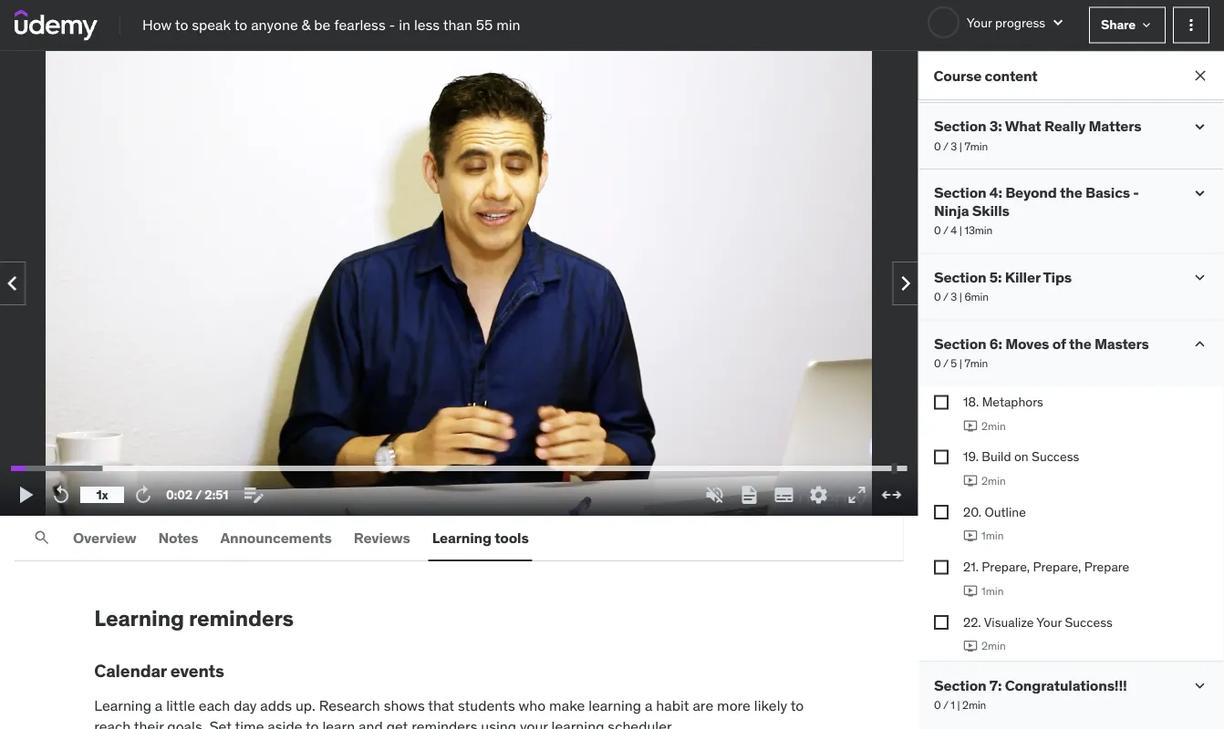 Task type: describe. For each thing, give the bounding box(es) containing it.
19. build on success
[[963, 450, 1079, 466]]

xsmall image for 19. build on success
[[934, 451, 948, 465]]

5:
[[989, 268, 1002, 287]]

matters
[[1088, 117, 1141, 136]]

masters
[[1094, 335, 1149, 353]]

section 5: killer tips 0 / 3 | 6min
[[934, 268, 1072, 305]]

little
[[166, 697, 195, 716]]

small image inside your progress dropdown button
[[1049, 13, 1067, 32]]

up.
[[295, 697, 316, 716]]

18. metaphors
[[963, 394, 1043, 411]]

calendar
[[94, 660, 167, 682]]

how to speak to anyone & be fearless - in less than 55 min
[[142, 15, 521, 34]]

section 3: what really matters button
[[934, 117, 1176, 136]]

learning for learning tools
[[432, 529, 492, 547]]

course content
[[934, 66, 1038, 85]]

time
[[235, 718, 264, 730]]

the inside section 4: beyond the basics - ninja skills 0 / 4 | 13min
[[1060, 184, 1082, 203]]

22. visualize your success
[[963, 615, 1112, 631]]

/ inside section 3: what really matters 0 / 3 | 7min
[[943, 140, 948, 154]]

anyone
[[251, 15, 298, 34]]

18.
[[963, 394, 979, 411]]

each
[[199, 697, 230, 716]]

goals.
[[167, 718, 206, 730]]

what
[[1005, 117, 1041, 136]]

notes button
[[155, 516, 202, 560]]

2min for metaphors
[[981, 420, 1006, 434]]

to right likely
[[791, 697, 804, 716]]

using
[[481, 718, 516, 730]]

your
[[520, 718, 548, 730]]

section for skills
[[934, 184, 986, 203]]

are
[[693, 697, 714, 716]]

announcements
[[220, 529, 332, 547]]

day
[[234, 697, 257, 716]]

to down up.
[[306, 718, 319, 730]]

shows
[[384, 697, 425, 716]]

settings image
[[808, 484, 830, 506]]

| inside section 5: killer tips 0 / 3 | 6min
[[959, 291, 962, 305]]

7:
[[989, 677, 1002, 695]]

learning reminders
[[94, 605, 294, 632]]

section for |
[[934, 268, 986, 287]]

&
[[302, 15, 311, 34]]

reviews button
[[350, 516, 414, 560]]

/ inside video player region
[[195, 487, 202, 503]]

13min
[[964, 224, 992, 238]]

| inside section 4: beyond the basics - ninja skills 0 / 4 | 13min
[[959, 224, 962, 238]]

make
[[549, 697, 585, 716]]

0 inside section 3: what really matters 0 / 3 | 7min
[[934, 140, 941, 154]]

- inside section 4: beyond the basics - ninja skills 0 / 4 | 13min
[[1133, 184, 1139, 203]]

| inside section 7: congratulations!!! 0 / 1 | 2min
[[957, 699, 960, 713]]

/ inside section 7: congratulations!!! 0 / 1 | 2min
[[943, 699, 948, 713]]

transcript in sidebar region image
[[739, 484, 760, 506]]

0 inside section 5: killer tips 0 / 3 | 6min
[[934, 291, 941, 305]]

overview button
[[69, 516, 140, 560]]

the inside section 6: moves of the masters 0 / 5 | 7min
[[1069, 335, 1091, 353]]

events
[[170, 660, 224, 682]]

3:
[[989, 117, 1002, 136]]

0:02
[[166, 487, 192, 503]]

section 3: what really matters 0 / 3 | 7min
[[934, 117, 1141, 154]]

skills
[[972, 201, 1009, 220]]

unmute image
[[704, 484, 726, 506]]

section 4: beyond the basics - ninja skills 0 / 4 | 13min
[[934, 184, 1139, 238]]

to right how
[[175, 15, 188, 34]]

section 6: moves of the masters button
[[934, 335, 1176, 353]]

progress bar slider
[[11, 458, 907, 480]]

really
[[1044, 117, 1085, 136]]

2 prepare, from the left
[[1033, 560, 1081, 576]]

20. outline
[[963, 505, 1026, 521]]

/ inside section 5: killer tips 0 / 3 | 6min
[[943, 291, 948, 305]]

close course content sidebar image
[[1191, 67, 1210, 85]]

section 6: moves of the masters 0 / 5 | 7min
[[934, 335, 1149, 371]]

1x button
[[80, 480, 124, 511]]

share button
[[1089, 7, 1166, 43]]

how
[[142, 15, 172, 34]]

go to previous lecture image
[[0, 269, 27, 298]]

0 horizontal spatial -
[[389, 15, 395, 34]]

3 inside section 5: killer tips 0 / 3 | 6min
[[950, 291, 957, 305]]

announcements button
[[217, 516, 335, 560]]

course
[[934, 66, 982, 85]]

build
[[982, 450, 1011, 466]]

learning for learning reminders
[[94, 605, 184, 632]]

xsmall image for 18. metaphors
[[934, 396, 948, 410]]

learning a little each day adds up. research shows that students who make learning a habit are more likely to reach their goals. set time aside to learn and get reminders using your learning scheduler.
[[94, 697, 804, 730]]

/ inside section 6: moves of the masters 0 / 5 | 7min
[[943, 357, 948, 371]]

video player region
[[0, 51, 920, 516]]

sidebar element
[[918, 0, 1224, 730]]

learning tools button
[[428, 516, 532, 560]]

55
[[476, 15, 493, 34]]

21.
[[963, 560, 978, 576]]

speak
[[192, 15, 231, 34]]

your progress button
[[928, 6, 1067, 38]]

4:
[[989, 184, 1002, 203]]

aside
[[268, 718, 302, 730]]

their
[[134, 718, 164, 730]]

1 horizontal spatial small image
[[1191, 336, 1209, 354]]

in
[[399, 15, 411, 34]]

learning for learning a little each day adds up. research shows that students who make learning a habit are more likely to reach their goals. set time aside to learn and get reminders using your learning scheduler.
[[94, 697, 151, 716]]

students
[[458, 697, 515, 716]]

learn
[[322, 718, 355, 730]]

more
[[717, 697, 751, 716]]



Task type: vqa. For each thing, say whether or not it's contained in the screenshot.


Task type: locate. For each thing, give the bounding box(es) containing it.
reminders up "events"
[[189, 605, 294, 632]]

0 vertical spatial the
[[1060, 184, 1082, 203]]

0 vertical spatial small image
[[1049, 13, 1067, 32]]

play prepare, prepare, prepare image
[[963, 585, 978, 599]]

prepare
[[1084, 560, 1129, 576]]

0 vertical spatial xsmall image
[[934, 561, 948, 576]]

22.
[[963, 615, 981, 631]]

1 vertical spatial your
[[1036, 615, 1062, 631]]

/ left "5"
[[943, 357, 948, 371]]

rewind 5 seconds image
[[50, 484, 72, 506]]

4 section from the top
[[934, 335, 986, 353]]

success
[[1031, 450, 1079, 466], [1065, 615, 1112, 631]]

your inside sidebar element
[[1036, 615, 1062, 631]]

7min
[[964, 140, 988, 154], [964, 357, 988, 371]]

small image for section 3: what really matters
[[1191, 118, 1209, 137]]

2 7min from the top
[[964, 357, 988, 371]]

than
[[443, 15, 472, 34]]

reminders down 'that'
[[412, 718, 478, 730]]

0 horizontal spatial your
[[967, 14, 992, 30]]

xsmall image left 22.
[[934, 616, 948, 631]]

metaphors
[[982, 394, 1043, 411]]

0 vertical spatial reminders
[[189, 605, 294, 632]]

1 horizontal spatial your
[[1036, 615, 1062, 631]]

section 5: killer tips button
[[934, 268, 1176, 287]]

tips
[[1043, 268, 1072, 287]]

the
[[1060, 184, 1082, 203], [1069, 335, 1091, 353]]

your progress
[[967, 14, 1046, 30]]

a up scheduler.
[[645, 697, 653, 716]]

6min
[[964, 291, 988, 305]]

learning up reach
[[94, 697, 151, 716]]

section
[[934, 117, 986, 136], [934, 184, 986, 203], [934, 268, 986, 287], [934, 335, 986, 353], [934, 677, 986, 695]]

1 horizontal spatial reminders
[[412, 718, 478, 730]]

1min right play outline "image" at the right bottom of the page
[[981, 530, 1004, 544]]

adds
[[260, 697, 292, 716]]

2:51
[[205, 487, 228, 503]]

4 small image from the top
[[1191, 678, 1209, 696]]

2min
[[981, 420, 1006, 434], [981, 475, 1006, 489], [981, 640, 1006, 654], [962, 699, 986, 713]]

2min right play metaphors image
[[981, 420, 1006, 434]]

section inside section 6: moves of the masters 0 / 5 | 7min
[[934, 335, 986, 353]]

section left 4:
[[934, 184, 986, 203]]

1 vertical spatial reminders
[[412, 718, 478, 730]]

0
[[934, 140, 941, 154], [934, 224, 941, 238], [934, 291, 941, 305], [934, 357, 941, 371], [934, 699, 941, 713]]

success right on
[[1031, 450, 1079, 466]]

1 vertical spatial success
[[1065, 615, 1112, 631]]

ninja
[[934, 201, 969, 220]]

1 small image from the top
[[1191, 118, 1209, 137]]

1 horizontal spatial -
[[1133, 184, 1139, 203]]

section for 3
[[934, 117, 986, 136]]

play metaphors image
[[963, 420, 978, 434]]

- right 'basics'
[[1133, 184, 1139, 203]]

1 vertical spatial learning
[[94, 605, 184, 632]]

play outline image
[[963, 530, 978, 544]]

1 prepare, from the left
[[982, 560, 1030, 576]]

2min for build
[[981, 475, 1006, 489]]

1min right play prepare, prepare, prepare 'image'
[[981, 585, 1004, 599]]

killer
[[1005, 268, 1040, 287]]

learning up calendar
[[94, 605, 184, 632]]

your right visualize at the bottom
[[1036, 615, 1062, 631]]

0 inside section 6: moves of the masters 0 / 5 | 7min
[[934, 357, 941, 371]]

prepare, left prepare
[[1033, 560, 1081, 576]]

of
[[1052, 335, 1066, 353]]

5 section from the top
[[934, 677, 986, 695]]

/ left 2:51
[[195, 487, 202, 503]]

5 0 from the top
[[934, 699, 941, 713]]

| right 4
[[959, 224, 962, 238]]

a
[[155, 697, 163, 716], [645, 697, 653, 716]]

play image
[[16, 484, 37, 506]]

and
[[359, 718, 383, 730]]

0 up ninja
[[934, 140, 941, 154]]

2 xsmall image from the top
[[934, 616, 948, 631]]

small image
[[1191, 118, 1209, 137], [1191, 185, 1209, 203], [1191, 269, 1209, 287], [1191, 678, 1209, 696]]

to right speak
[[234, 15, 247, 34]]

7min inside section 6: moves of the masters 0 / 5 | 7min
[[964, 357, 988, 371]]

2 small image from the top
[[1191, 185, 1209, 203]]

0 right 'go to next lecture' icon
[[934, 291, 941, 305]]

0 inside section 7: congratulations!!! 0 / 1 | 2min
[[934, 699, 941, 713]]

2min inside section 7: congratulations!!! 0 / 1 | 2min
[[962, 699, 986, 713]]

scheduler.
[[608, 718, 675, 730]]

| up ninja
[[959, 140, 962, 154]]

-
[[389, 15, 395, 34], [1133, 184, 1139, 203]]

0 vertical spatial 3
[[950, 140, 957, 154]]

section left 3:
[[934, 117, 986, 136]]

fullscreen image
[[846, 484, 868, 506]]

xsmall image left 20.
[[934, 506, 948, 521]]

outline
[[984, 505, 1026, 521]]

small image right 'progress'
[[1049, 13, 1067, 32]]

0 vertical spatial your
[[967, 14, 992, 30]]

section 7: congratulations!!! 0 / 1 | 2min
[[934, 677, 1127, 713]]

3 left 6min
[[950, 291, 957, 305]]

1 xsmall image from the top
[[934, 561, 948, 576]]

your
[[967, 14, 992, 30], [1036, 615, 1062, 631]]

beyond
[[1005, 184, 1057, 203]]

reach
[[94, 718, 131, 730]]

xsmall image left '21.'
[[934, 561, 948, 576]]

that
[[428, 697, 454, 716]]

learning inside learning a little each day adds up. research shows that students who make learning a habit are more likely to reach their goals. set time aside to learn and get reminders using your learning scheduler.
[[94, 697, 151, 716]]

min
[[496, 15, 521, 34]]

1 vertical spatial -
[[1133, 184, 1139, 203]]

fearless
[[334, 15, 386, 34]]

| right 1
[[957, 699, 960, 713]]

1min for prepare,
[[981, 585, 1004, 599]]

0 vertical spatial learning
[[432, 529, 492, 547]]

section inside section 3: what really matters 0 / 3 | 7min
[[934, 117, 986, 136]]

/
[[943, 140, 948, 154], [943, 224, 948, 238], [943, 291, 948, 305], [943, 357, 948, 371], [195, 487, 202, 503], [943, 699, 948, 713]]

notes
[[158, 529, 198, 547]]

1 3 from the top
[[950, 140, 957, 154]]

section up "5"
[[934, 335, 986, 353]]

/ inside section 4: beyond the basics - ninja skills 0 / 4 | 13min
[[943, 224, 948, 238]]

3 inside section 3: what really matters 0 / 3 | 7min
[[950, 140, 957, 154]]

xsmall image for 20. outline
[[934, 506, 948, 521]]

xsmall image left 19.
[[934, 451, 948, 465]]

2 section from the top
[[934, 184, 986, 203]]

1 vertical spatial 3
[[950, 291, 957, 305]]

be
[[314, 15, 331, 34]]

1 vertical spatial xsmall image
[[934, 616, 948, 631]]

| inside section 3: what really matters 0 / 3 | 7min
[[959, 140, 962, 154]]

learning down make
[[552, 718, 604, 730]]

1 vertical spatial 1min
[[981, 585, 1004, 599]]

play build on success image
[[963, 475, 978, 489]]

1x
[[96, 487, 108, 503]]

1min for outline
[[981, 530, 1004, 544]]

forward 5 seconds image
[[132, 484, 154, 506]]

prepare,
[[982, 560, 1030, 576], [1033, 560, 1081, 576]]

learning up scheduler.
[[589, 697, 641, 716]]

/ left 1
[[943, 699, 948, 713]]

progress
[[995, 14, 1046, 30]]

add note image
[[243, 484, 265, 506]]

learning left "tools"
[[432, 529, 492, 547]]

section inside section 4: beyond the basics - ninja skills 0 / 4 | 13min
[[934, 184, 986, 203]]

2min right "play build on success" image at the bottom of page
[[981, 475, 1006, 489]]

section for 2min
[[934, 677, 986, 695]]

7min right "5"
[[964, 357, 988, 371]]

xsmall image for 21. prepare, prepare, prepare
[[934, 561, 948, 576]]

your inside your progress dropdown button
[[967, 14, 992, 30]]

| right "5"
[[959, 357, 962, 371]]

congratulations!!!
[[1005, 677, 1127, 695]]

0 horizontal spatial a
[[155, 697, 163, 716]]

19.
[[963, 450, 978, 466]]

2 1min from the top
[[981, 585, 1004, 599]]

- left in in the top left of the page
[[389, 15, 395, 34]]

0 vertical spatial learning
[[589, 697, 641, 716]]

3 up ninja
[[950, 140, 957, 154]]

learning
[[432, 529, 492, 547], [94, 605, 184, 632], [94, 697, 151, 716]]

3 0 from the top
[[934, 291, 941, 305]]

how to speak to anyone & be fearless - in less than 55 min link
[[142, 15, 521, 35]]

xsmall image for 22. visualize your success
[[934, 616, 948, 631]]

xsmall image left 18.
[[934, 396, 948, 410]]

small image for section 7: congratulations!!!
[[1191, 678, 1209, 696]]

calendar events
[[94, 660, 224, 682]]

0 left 1
[[934, 699, 941, 713]]

actions image
[[1182, 16, 1201, 34]]

tools
[[495, 529, 529, 547]]

0 vertical spatial -
[[389, 15, 395, 34]]

1 1min from the top
[[981, 530, 1004, 544]]

0 left "5"
[[934, 357, 941, 371]]

1 vertical spatial small image
[[1191, 336, 1209, 354]]

1 vertical spatial the
[[1069, 335, 1091, 353]]

3 section from the top
[[934, 268, 986, 287]]

learning inside button
[[432, 529, 492, 547]]

success for 22. visualize your success
[[1065, 615, 1112, 631]]

/ up ninja
[[943, 140, 948, 154]]

small image for section 5: killer tips
[[1191, 269, 1209, 287]]

7min up "skills"
[[964, 140, 988, 154]]

6:
[[989, 335, 1002, 353]]

0:02 / 2:51
[[166, 487, 228, 503]]

0 inside section 4: beyond the basics - ninja skills 0 / 4 | 13min
[[934, 224, 941, 238]]

7min inside section 3: what really matters 0 / 3 | 7min
[[964, 140, 988, 154]]

research
[[319, 697, 380, 716]]

section inside section 5: killer tips 0 / 3 | 6min
[[934, 268, 986, 287]]

learning tools
[[432, 529, 529, 547]]

set
[[209, 718, 232, 730]]

section 4: beyond the basics - ninja skills button
[[934, 184, 1176, 220]]

udemy image
[[15, 10, 98, 41]]

on
[[1014, 450, 1028, 466]]

a up their at left bottom
[[155, 697, 163, 716]]

the left 'basics'
[[1060, 184, 1082, 203]]

search image
[[33, 529, 51, 547]]

2 a from the left
[[645, 697, 653, 716]]

prepare, right '21.'
[[982, 560, 1030, 576]]

1 horizontal spatial prepare,
[[1033, 560, 1081, 576]]

small image for section 4: beyond the basics - ninja skills
[[1191, 185, 1209, 203]]

1 a from the left
[[155, 697, 163, 716]]

xsmall image
[[1139, 18, 1154, 32], [934, 396, 948, 410], [934, 451, 948, 465], [934, 506, 948, 521]]

2min for visualize
[[981, 640, 1006, 654]]

1
[[950, 699, 955, 713]]

xsmall image right share in the right top of the page
[[1139, 18, 1154, 32]]

xsmall image
[[934, 561, 948, 576], [934, 616, 948, 631]]

visualize
[[984, 615, 1034, 631]]

3
[[950, 140, 957, 154], [950, 291, 957, 305]]

get
[[386, 718, 408, 730]]

0 horizontal spatial small image
[[1049, 13, 1067, 32]]

your left 'progress'
[[967, 14, 992, 30]]

2 0 from the top
[[934, 224, 941, 238]]

0 horizontal spatial prepare,
[[982, 560, 1030, 576]]

0 horizontal spatial reminders
[[189, 605, 294, 632]]

expanded view image
[[881, 484, 903, 506]]

2min right 'play visualize your success' image
[[981, 640, 1006, 654]]

20.
[[963, 505, 981, 521]]

5
[[950, 357, 957, 371]]

3 small image from the top
[[1191, 269, 1209, 287]]

subtitles image
[[773, 484, 795, 506]]

0 left 4
[[934, 224, 941, 238]]

section inside section 7: congratulations!!! 0 / 1 | 2min
[[934, 677, 986, 695]]

1 7min from the top
[[964, 140, 988, 154]]

/ left 6min
[[943, 291, 948, 305]]

go to next lecture image
[[891, 269, 921, 298]]

| inside section 6: moves of the masters 0 / 5 | 7min
[[959, 357, 962, 371]]

success down prepare
[[1065, 615, 1112, 631]]

0 vertical spatial success
[[1031, 450, 1079, 466]]

2 vertical spatial learning
[[94, 697, 151, 716]]

the right of
[[1069, 335, 1091, 353]]

basics
[[1085, 184, 1130, 203]]

reminders inside learning a little each day adds up. research shows that students who make learning a habit are more likely to reach their goals. set time aside to learn and get reminders using your learning scheduler.
[[412, 718, 478, 730]]

xsmall image inside share dropdown button
[[1139, 18, 1154, 32]]

| left 6min
[[959, 291, 962, 305]]

habit
[[656, 697, 689, 716]]

success for 19. build on success
[[1031, 450, 1079, 466]]

0 vertical spatial 1min
[[981, 530, 1004, 544]]

1min
[[981, 530, 1004, 544], [981, 585, 1004, 599]]

small image
[[1049, 13, 1067, 32], [1191, 336, 1209, 354]]

section for /
[[934, 335, 986, 353]]

small image right masters
[[1191, 336, 1209, 354]]

0 vertical spatial 7min
[[964, 140, 988, 154]]

1 vertical spatial learning
[[552, 718, 604, 730]]

2 3 from the top
[[950, 291, 957, 305]]

1 horizontal spatial a
[[645, 697, 653, 716]]

1 section from the top
[[934, 117, 986, 136]]

4
[[950, 224, 957, 238]]

play visualize your success image
[[963, 640, 978, 654]]

section up 1
[[934, 677, 986, 695]]

/ left 4
[[943, 224, 948, 238]]

1 0 from the top
[[934, 140, 941, 154]]

2min right 1
[[962, 699, 986, 713]]

|
[[959, 140, 962, 154], [959, 224, 962, 238], [959, 291, 962, 305], [959, 357, 962, 371], [957, 699, 960, 713]]

section 7: congratulations!!! button
[[934, 677, 1176, 695]]

overview
[[73, 529, 136, 547]]

4 0 from the top
[[934, 357, 941, 371]]

who
[[519, 697, 546, 716]]

1 vertical spatial 7min
[[964, 357, 988, 371]]

reminders
[[189, 605, 294, 632], [412, 718, 478, 730]]

moves
[[1005, 335, 1049, 353]]

section up 6min
[[934, 268, 986, 287]]



